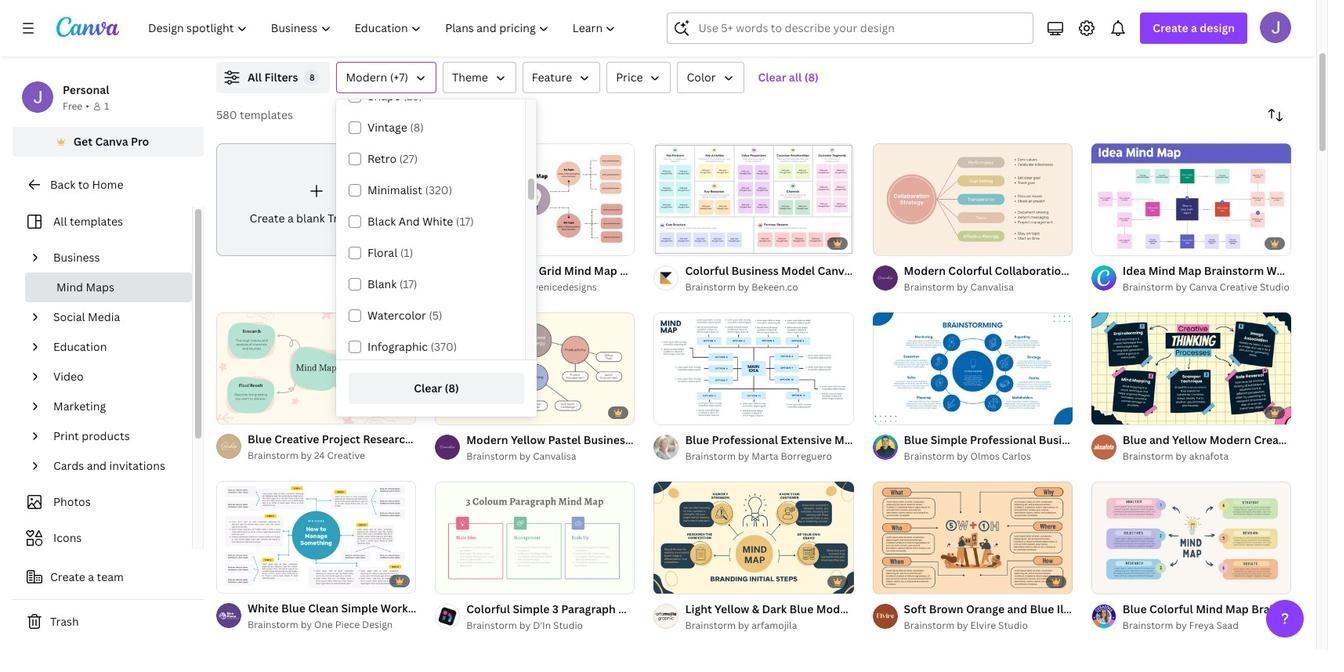 Task type: describe. For each thing, give the bounding box(es) containing it.
marta
[[752, 450, 779, 463]]

idea mind map brainstorm whiteboard in purple pink modern professional style image
[[1092, 143, 1292, 256]]

create a blank tree chart element
[[216, 143, 416, 256]]

brainstorm inside colorful simple 3 paragraph mind map brainstorms brainstorm by d'in studio
[[467, 619, 517, 632]]

colorful business model canvas strategic planning brainstorm brainstorm by bekeen.co
[[686, 263, 1019, 294]]

peach yellow grid mind map brainstorm image
[[435, 143, 635, 256]]

blue for blue simple professional business brainstorm
[[904, 433, 929, 448]]

floral (1)
[[368, 245, 413, 260]]

clear all (8)
[[759, 70, 819, 85]]

blue professional extensive mind map graph brainstorm by marta borreguero
[[686, 433, 924, 463]]

colorful business model canvas strategic planning brainstorm image
[[654, 143, 854, 256]]

and for blue
[[1150, 433, 1170, 448]]

mind inside colorful simple 3 paragraph mind map brainstorms brainstorm by d'in studio
[[619, 602, 646, 617]]

venicedesigns
[[533, 281, 597, 294]]

back to home link
[[13, 169, 204, 201]]

tree chart templates image
[[958, 0, 1292, 43]]

colorful business model canvas strategic planning brainstorm link
[[686, 263, 1019, 280]]

feature
[[532, 70, 572, 85]]

brainstorm by venicedesigns link
[[467, 280, 635, 296]]

cards and invitations
[[53, 459, 165, 474]]

0 horizontal spatial (17)
[[400, 277, 418, 292]]

get canva pro button
[[13, 127, 204, 157]]

blue inside white blue clean simple workflow mind map brainstorm brainstorm by one piece design
[[281, 602, 306, 616]]

watercolor
[[368, 308, 426, 323]]

by inside the modern colorful collaboration strategy diagram brainstorm brainstorm by canvalisa
[[957, 281, 969, 294]]

paragraph
[[562, 602, 616, 617]]

brainstorm by canva creative studio link
[[1123, 280, 1292, 296]]

(1)
[[400, 245, 413, 260]]

mind up social
[[56, 280, 83, 295]]

shape (13)
[[368, 89, 423, 103]]

clear (8)
[[414, 381, 459, 396]]

to
[[78, 177, 89, 192]]

invitations
[[109, 459, 165, 474]]

print
[[53, 429, 79, 444]]

create a team
[[50, 570, 124, 585]]

all for all templates
[[53, 214, 67, 229]]

cards and invitations link
[[47, 452, 183, 481]]

one
[[314, 619, 333, 632]]

elvire
[[971, 619, 997, 632]]

theme
[[452, 70, 488, 85]]

free
[[63, 100, 83, 113]]

blue colorful mind map brainstorm image
[[1092, 482, 1292, 594]]

1
[[104, 100, 109, 113]]

white inside white blue clean simple workflow mind map brainstorm brainstorm by one piece design
[[248, 602, 279, 616]]

by inside white blue clean simple workflow mind map brainstorm brainstorm by one piece design
[[301, 619, 312, 632]]

3
[[552, 602, 559, 617]]

map inside soft brown orange and blue illustrated 5w1h mind map brainstorm by elvire studio
[[1179, 602, 1202, 617]]

blank (17)
[[368, 277, 418, 292]]

mind maps
[[56, 280, 114, 295]]

blue creative project research mind map brainstorm brainstorm by 24 creative
[[248, 432, 530, 463]]

a for blank
[[288, 211, 294, 226]]

get
[[73, 134, 93, 149]]

0 vertical spatial (17)
[[456, 214, 474, 229]]

soft brown orange and blue illustrated 5w1h mind map link
[[904, 601, 1202, 618]]

business inside colorful business model canvas strategic planning brainstorm brainstorm by bekeen.co
[[732, 263, 779, 278]]

strategy inside modern yellow pastel business strategy diagram brainstorm brainstorm by canvalisa
[[634, 433, 679, 448]]

create a team button
[[13, 562, 204, 594]]

diagram inside the modern colorful collaboration strategy diagram brainstorm brainstorm by canvalisa
[[1119, 263, 1164, 278]]

soft
[[904, 602, 927, 617]]

borreguero
[[781, 450, 832, 463]]

design
[[362, 619, 393, 632]]

tree
[[328, 211, 351, 226]]

marketing link
[[47, 392, 183, 422]]

blue for blue professional extensive mind map graph
[[686, 433, 710, 448]]

yellow for peach
[[502, 263, 536, 278]]

peach yellow grid mind map brainstorm link
[[467, 263, 680, 280]]

by inside blue simple professional business brainstorm brainstorm by olmos carlos
[[957, 450, 969, 463]]

mind inside soft brown orange and blue illustrated 5w1h mind map brainstorm by elvire studio
[[1149, 602, 1177, 617]]

education
[[53, 339, 107, 354]]

canvas
[[818, 263, 857, 278]]

model
[[782, 263, 815, 278]]

simple for colorful
[[513, 602, 550, 617]]

blue creative project research mind map brainstorm image
[[216, 312, 416, 425]]

by inside blue creative project research mind map brainstorm brainstorm by 24 creative
[[301, 450, 312, 463]]

brainstorm by canvalisa link for colorful
[[904, 280, 1073, 296]]

mind inside blue creative project research mind map brainstorm brainstorm by 24 creative
[[415, 432, 442, 447]]

get canva pro
[[73, 134, 149, 149]]

strategic
[[859, 263, 907, 278]]

blue professional extensive mind map graph image
[[654, 313, 854, 425]]

clear for clear (8)
[[414, 381, 442, 396]]

by inside colorful business model canvas strategic planning brainstorm brainstorm by bekeen.co
[[739, 281, 750, 294]]

a for design
[[1192, 20, 1198, 35]]

create for create a team
[[50, 570, 85, 585]]

video
[[53, 369, 84, 384]]

(320)
[[425, 183, 453, 198]]

clear (8) button
[[349, 373, 525, 405]]

team
[[97, 570, 124, 585]]

grid
[[539, 263, 562, 278]]

studio inside brainstorm by canva creative studio link
[[1261, 281, 1290, 294]]

all for all filters
[[248, 70, 262, 85]]

(5)
[[429, 308, 443, 323]]

top level navigation element
[[138, 13, 630, 44]]

research
[[363, 432, 412, 447]]

0 vertical spatial white
[[423, 214, 453, 229]]

mind inside blue professional extensive mind map graph brainstorm by marta borreguero
[[835, 433, 862, 448]]

project
[[322, 432, 361, 447]]

orange
[[967, 602, 1005, 617]]

(8) for vintage (8)
[[410, 120, 424, 135]]

colorful inside blue colorful mind map brainstorm brainstorm by freya saad
[[1150, 602, 1194, 617]]

(27)
[[400, 151, 418, 166]]

simple inside white blue clean simple workflow mind map brainstorm brainstorm by one piece design
[[341, 602, 378, 616]]

modern colorful collaboration strategy diagram brainstorm image
[[873, 143, 1073, 256]]

8
[[310, 71, 315, 83]]

yellow for modern
[[511, 433, 546, 448]]

diagram inside modern yellow pastel business strategy diagram brainstorm brainstorm by canvalisa
[[681, 433, 726, 448]]

free •
[[63, 100, 89, 113]]

map inside peach yellow grid mind map brainstorm brainstorm by venicedesigns
[[594, 263, 618, 278]]

infographic (370)
[[368, 339, 457, 354]]

by inside blue colorful mind map brainstorm brainstorm by freya saad
[[1176, 619, 1188, 632]]

blue colorful mind map brainstorm brainstorm by freya saad
[[1123, 602, 1312, 632]]

social
[[53, 310, 85, 325]]

extensive
[[781, 433, 832, 448]]

collaboration
[[995, 263, 1069, 278]]

design
[[1201, 20, 1236, 35]]

5w1h
[[1116, 602, 1147, 617]]

color
[[687, 70, 716, 85]]

brainstorm by elvire studio link
[[904, 618, 1073, 634]]

(370)
[[431, 339, 457, 354]]

modern yellow pastel business strategy diagram brainstorm image
[[435, 313, 635, 425]]

canva inside button
[[95, 134, 128, 149]]

business link
[[47, 243, 183, 273]]

create for create a blank tree chart
[[250, 211, 285, 226]]

business up mind maps
[[53, 250, 100, 265]]

professional inside blue professional extensive mind map graph brainstorm by marta borreguero
[[712, 433, 779, 448]]

trash
[[50, 615, 79, 630]]

light yellow & dark blue modern branding initial steps mind map image
[[654, 482, 854, 594]]

freya
[[1190, 619, 1215, 632]]



Task type: vqa. For each thing, say whether or not it's contained in the screenshot.
'Pets' to the bottom
no



Task type: locate. For each thing, give the bounding box(es) containing it.
1 vertical spatial brainstorm by canvalisa link
[[467, 449, 635, 465]]

canvalisa down pastel
[[533, 450, 577, 463]]

blue and yellow modern creative think brainstorm by aknafota
[[1123, 433, 1329, 463]]

minimalist
[[368, 183, 423, 198]]

blue inside blue professional extensive mind map graph brainstorm by marta borreguero
[[686, 433, 710, 448]]

graph
[[891, 433, 924, 448]]

video link
[[47, 362, 183, 392]]

mind up brainstorm by freya saad link
[[1197, 602, 1224, 617]]

blank
[[296, 211, 325, 226]]

and right orange
[[1008, 602, 1028, 617]]

0 vertical spatial canvalisa
[[971, 281, 1014, 294]]

yellow inside blue and yellow modern creative think brainstorm by aknafota
[[1173, 433, 1208, 448]]

studio inside colorful simple 3 paragraph mind map brainstorms brainstorm by d'in studio
[[554, 619, 583, 632]]

a inside dropdown button
[[1192, 20, 1198, 35]]

Search search field
[[699, 13, 1024, 43]]

blue for blue and yellow modern creative think
[[1123, 433, 1148, 448]]

2 professional from the left
[[971, 433, 1037, 448]]

a inside button
[[88, 570, 94, 585]]

pro
[[131, 134, 149, 149]]

templates inside 'link'
[[70, 214, 123, 229]]

social media link
[[47, 303, 183, 332]]

0 vertical spatial (8)
[[805, 70, 819, 85]]

1 vertical spatial canva
[[1190, 281, 1218, 294]]

black and white (17)
[[368, 214, 474, 229]]

blue simple professional business brainstorm image
[[873, 313, 1073, 425]]

0 horizontal spatial studio
[[554, 619, 583, 632]]

chart
[[353, 211, 383, 226]]

modern inside blue and yellow modern creative think brainstorm by aknafota
[[1210, 433, 1252, 448]]

simple right graph on the bottom right of the page
[[931, 433, 968, 448]]

map inside blue creative project research mind map brainstorm brainstorm by 24 creative
[[445, 432, 468, 447]]

mind right research
[[415, 432, 442, 447]]

1 horizontal spatial white
[[423, 214, 453, 229]]

carlos
[[1003, 450, 1032, 463]]

map left the brainstorms
[[648, 602, 672, 617]]

by
[[520, 281, 531, 294], [739, 281, 750, 294], [957, 281, 969, 294], [1176, 281, 1188, 294], [301, 450, 312, 463], [520, 450, 531, 463], [739, 450, 750, 463], [957, 450, 969, 463], [1176, 450, 1188, 463], [301, 619, 312, 632], [520, 619, 531, 632], [739, 619, 750, 632], [957, 619, 969, 632], [1176, 619, 1188, 632]]

planning
[[910, 263, 957, 278]]

1 vertical spatial diagram
[[681, 433, 726, 448]]

templates for 580 templates
[[240, 107, 293, 122]]

0 vertical spatial templates
[[240, 107, 293, 122]]

brainstorm by one piece design link
[[248, 618, 416, 634]]

by inside colorful simple 3 paragraph mind map brainstorms brainstorm by d'in studio
[[520, 619, 531, 632]]

mind right workflow
[[434, 602, 461, 616]]

1 horizontal spatial canvalisa
[[971, 281, 1014, 294]]

create inside button
[[50, 570, 85, 585]]

0 horizontal spatial clear
[[414, 381, 442, 396]]

0 horizontal spatial a
[[88, 570, 94, 585]]

by inside blue and yellow modern creative think brainstorm by aknafota
[[1176, 450, 1188, 463]]

mind right extensive
[[835, 433, 862, 448]]

1 vertical spatial all
[[53, 214, 67, 229]]

1 horizontal spatial and
[[1008, 602, 1028, 617]]

(8) right vintage
[[410, 120, 424, 135]]

shape
[[368, 89, 401, 103]]

colorful inside colorful business model canvas strategic planning brainstorm brainstorm by bekeen.co
[[686, 263, 729, 278]]

blue left illustrated
[[1031, 602, 1055, 617]]

diagram up brainstorm by canva creative studio
[[1119, 263, 1164, 278]]

1 horizontal spatial strategy
[[1071, 263, 1117, 278]]

and inside blue and yellow modern creative think brainstorm by aknafota
[[1150, 433, 1170, 448]]

brainstorm by canvalisa link for yellow
[[467, 449, 635, 465]]

580
[[216, 107, 237, 122]]

canvalisa down the collaboration
[[971, 281, 1014, 294]]

map down 'clear (8)' button
[[445, 432, 468, 447]]

0 horizontal spatial diagram
[[681, 433, 726, 448]]

map up saad
[[1226, 602, 1250, 617]]

blue right illustrated
[[1123, 602, 1148, 617]]

0 horizontal spatial brainstorm by canvalisa link
[[467, 449, 635, 465]]

1 vertical spatial white
[[248, 602, 279, 616]]

1 vertical spatial clear
[[414, 381, 442, 396]]

pastel
[[548, 433, 581, 448]]

2 vertical spatial and
[[1008, 602, 1028, 617]]

modern for modern yellow pastel business strategy diagram brainstorm brainstorm by canvalisa
[[467, 433, 509, 448]]

blue up brainstorm by 24 creative link on the left bottom of the page
[[248, 432, 272, 447]]

strategy inside the modern colorful collaboration strategy diagram brainstorm brainstorm by canvalisa
[[1071, 263, 1117, 278]]

0 vertical spatial diagram
[[1119, 263, 1164, 278]]

clear down 'infographic (370)'
[[414, 381, 442, 396]]

a for team
[[88, 570, 94, 585]]

colorful inside the modern colorful collaboration strategy diagram brainstorm brainstorm by canvalisa
[[949, 263, 993, 278]]

blue professional extensive mind map graph link
[[686, 432, 924, 449]]

professional up marta
[[712, 433, 779, 448]]

modern (+7)
[[346, 70, 408, 85]]

1 horizontal spatial studio
[[999, 619, 1029, 632]]

2 horizontal spatial create
[[1154, 20, 1189, 35]]

by inside soft brown orange and blue illustrated 5w1h mind map brainstorm by elvire studio
[[957, 619, 969, 632]]

0 horizontal spatial all
[[53, 214, 67, 229]]

map up freya at the right of page
[[1179, 602, 1202, 617]]

modern for modern (+7)
[[346, 70, 388, 85]]

marketing
[[53, 399, 106, 414]]

modern inside modern yellow pastel business strategy diagram brainstorm brainstorm by canvalisa
[[467, 433, 509, 448]]

1 vertical spatial strategy
[[634, 433, 679, 448]]

2 vertical spatial create
[[50, 570, 85, 585]]

(17)
[[456, 214, 474, 229], [400, 277, 418, 292]]

personal
[[63, 82, 109, 97]]

0 vertical spatial a
[[1192, 20, 1198, 35]]

0 vertical spatial clear
[[759, 70, 787, 85]]

map inside blue professional extensive mind map graph brainstorm by marta borreguero
[[865, 433, 888, 448]]

templates down all filters
[[240, 107, 293, 122]]

2 horizontal spatial and
[[1150, 433, 1170, 448]]

brainstorm by arfamojila link
[[686, 618, 854, 634]]

create
[[1154, 20, 1189, 35], [250, 211, 285, 226], [50, 570, 85, 585]]

colorful up brainstorm by bekeen.co link
[[686, 263, 729, 278]]

2 vertical spatial (8)
[[445, 381, 459, 396]]

0 horizontal spatial (8)
[[410, 120, 424, 135]]

feature button
[[523, 62, 601, 93]]

business right pastel
[[584, 433, 631, 448]]

clear inside button
[[759, 70, 787, 85]]

modern yellow pastel business strategy diagram brainstorm brainstorm by canvalisa
[[467, 433, 789, 463]]

(8) down (370)
[[445, 381, 459, 396]]

modern (+7) button
[[337, 62, 437, 93]]

1 vertical spatial canvalisa
[[533, 450, 577, 463]]

brainstorm by arfamojila
[[686, 619, 798, 632]]

by inside peach yellow grid mind map brainstorm brainstorm by venicedesigns
[[520, 281, 531, 294]]

blue up "brainstorm by olmos carlos" link
[[904, 433, 929, 448]]

(8) inside button
[[445, 381, 459, 396]]

bekeen.co
[[752, 281, 799, 294]]

modern
[[346, 70, 388, 85], [904, 263, 946, 278], [467, 433, 509, 448], [1210, 433, 1252, 448]]

1 horizontal spatial (17)
[[456, 214, 474, 229]]

business inside modern yellow pastel business strategy diagram brainstorm brainstorm by canvalisa
[[584, 433, 631, 448]]

2 horizontal spatial studio
[[1261, 281, 1290, 294]]

jacob simon image
[[1261, 12, 1292, 43]]

a left design
[[1192, 20, 1198, 35]]

0 horizontal spatial strategy
[[634, 433, 679, 448]]

1 vertical spatial and
[[87, 459, 107, 474]]

floral
[[368, 245, 398, 260]]

all down the back at the top left of page
[[53, 214, 67, 229]]

saad
[[1217, 619, 1239, 632]]

clear for clear all (8)
[[759, 70, 787, 85]]

simple inside blue simple professional business brainstorm brainstorm by olmos carlos
[[931, 433, 968, 448]]

blue and yellow modern creative thinking mind map image
[[1092, 313, 1292, 425]]

creative inside blue and yellow modern creative think brainstorm by aknafota
[[1255, 433, 1300, 448]]

0 vertical spatial brainstorm by canvalisa link
[[904, 280, 1073, 296]]

print products
[[53, 429, 130, 444]]

colorful simple 3 paragraph mind map brainstorms image
[[435, 482, 635, 594]]

1 horizontal spatial simple
[[513, 602, 550, 617]]

soft brown orange and blue illustrated 5w1h mind map image
[[873, 482, 1073, 594]]

0 vertical spatial create
[[1154, 20, 1189, 35]]

map up the venicedesigns
[[594, 263, 618, 278]]

blue inside blue simple professional business brainstorm brainstorm by olmos carlos
[[904, 433, 929, 448]]

2 horizontal spatial simple
[[931, 433, 968, 448]]

all
[[248, 70, 262, 85], [53, 214, 67, 229]]

(17) up peach
[[456, 214, 474, 229]]

white blue clean simple workflow mind map brainstorm image
[[216, 481, 416, 594]]

all inside 'link'
[[53, 214, 67, 229]]

watercolor (5)
[[368, 308, 443, 323]]

1 vertical spatial create
[[250, 211, 285, 226]]

clear
[[759, 70, 787, 85], [414, 381, 442, 396]]

print products link
[[47, 422, 183, 452]]

blue inside blue creative project research mind map brainstorm brainstorm by 24 creative
[[248, 432, 272, 447]]

1 horizontal spatial canva
[[1190, 281, 1218, 294]]

1 horizontal spatial diagram
[[1119, 263, 1164, 278]]

map left graph on the bottom right of the page
[[865, 433, 888, 448]]

0 horizontal spatial templates
[[70, 214, 123, 229]]

business up brainstorm by bekeen.co link
[[732, 263, 779, 278]]

yellow left pastel
[[511, 433, 546, 448]]

trash link
[[13, 607, 204, 638]]

blue up brainstorm by aknafota link
[[1123, 433, 1148, 448]]

colorful up brainstorm by d'in studio link
[[467, 602, 510, 617]]

(8) inside button
[[805, 70, 819, 85]]

colorful up freya at the right of page
[[1150, 602, 1194, 617]]

modern inside button
[[346, 70, 388, 85]]

brainstorm inside soft brown orange and blue illustrated 5w1h mind map brainstorm by elvire studio
[[904, 619, 955, 632]]

(8) right all
[[805, 70, 819, 85]]

products
[[82, 429, 130, 444]]

white right and
[[423, 214, 453, 229]]

1 horizontal spatial clear
[[759, 70, 787, 85]]

1 horizontal spatial professional
[[971, 433, 1037, 448]]

templates for all templates
[[70, 214, 123, 229]]

photos
[[53, 495, 91, 510]]

simple for blue
[[931, 433, 968, 448]]

simple
[[931, 433, 968, 448], [341, 602, 378, 616], [513, 602, 550, 617]]

2 horizontal spatial (8)
[[805, 70, 819, 85]]

simple up piece
[[341, 602, 378, 616]]

0 vertical spatial and
[[1150, 433, 1170, 448]]

yellow inside peach yellow grid mind map brainstorm brainstorm by venicedesigns
[[502, 263, 536, 278]]

canva
[[95, 134, 128, 149], [1190, 281, 1218, 294]]

black
[[368, 214, 396, 229]]

1 horizontal spatial create
[[250, 211, 285, 226]]

blue left clean at the bottom
[[281, 602, 306, 616]]

aknafota
[[1190, 450, 1229, 463]]

0 horizontal spatial white
[[248, 602, 279, 616]]

1 horizontal spatial brainstorm by canvalisa link
[[904, 280, 1073, 296]]

create inside dropdown button
[[1154, 20, 1189, 35]]

create left design
[[1154, 20, 1189, 35]]

and up brainstorm by aknafota link
[[1150, 433, 1170, 448]]

1 vertical spatial (8)
[[410, 120, 424, 135]]

and inside soft brown orange and blue illustrated 5w1h mind map brainstorm by elvire studio
[[1008, 602, 1028, 617]]

blue for blue colorful mind map brainstorm
[[1123, 602, 1148, 617]]

canvalisa inside the modern colorful collaboration strategy diagram brainstorm brainstorm by canvalisa
[[971, 281, 1014, 294]]

mind right 5w1h
[[1149, 602, 1177, 617]]

clear inside button
[[414, 381, 442, 396]]

brainstorm by aknafota link
[[1123, 449, 1292, 465]]

580 templates
[[216, 107, 293, 122]]

brainstorm by canvalisa link down the collaboration
[[904, 280, 1073, 296]]

mind inside peach yellow grid mind map brainstorm brainstorm by venicedesigns
[[565, 263, 592, 278]]

•
[[86, 100, 89, 113]]

create left 'blank'
[[250, 211, 285, 226]]

simple up d'in
[[513, 602, 550, 617]]

colorful inside colorful simple 3 paragraph mind map brainstorms brainstorm by d'in studio
[[467, 602, 510, 617]]

photos link
[[22, 488, 183, 517]]

(17) right 'blank'
[[400, 277, 418, 292]]

1 vertical spatial (17)
[[400, 277, 418, 292]]

0 horizontal spatial canvalisa
[[533, 450, 577, 463]]

studio inside soft brown orange and blue illustrated 5w1h mind map brainstorm by elvire studio
[[999, 619, 1029, 632]]

social media
[[53, 310, 120, 325]]

brainstorm inside blue professional extensive mind map graph brainstorm by marta borreguero
[[686, 450, 736, 463]]

mind inside blue colorful mind map brainstorm brainstorm by freya saad
[[1197, 602, 1224, 617]]

color button
[[678, 62, 744, 93]]

blue for blue creative project research mind map brainstorm
[[248, 432, 272, 447]]

clear left all
[[759, 70, 787, 85]]

mind right paragraph
[[619, 602, 646, 617]]

0 vertical spatial all
[[248, 70, 262, 85]]

price
[[616, 70, 643, 85]]

None search field
[[668, 13, 1034, 44]]

map inside white blue clean simple workflow mind map brainstorm brainstorm by one piece design
[[464, 602, 487, 616]]

colorful left the collaboration
[[949, 263, 993, 278]]

templates
[[240, 107, 293, 122], [70, 214, 123, 229]]

brainstorm inside blue and yellow modern creative think brainstorm by aknafota
[[1123, 450, 1174, 463]]

yellow inside modern yellow pastel business strategy diagram brainstorm brainstorm by canvalisa
[[511, 433, 546, 448]]

1 horizontal spatial all
[[248, 70, 262, 85]]

2 vertical spatial a
[[88, 570, 94, 585]]

blue and yellow modern creative think link
[[1123, 432, 1329, 449]]

0 horizontal spatial create
[[50, 570, 85, 585]]

vintage (8)
[[368, 120, 424, 135]]

blue inside soft brown orange and blue illustrated 5w1h mind map brainstorm by elvire studio
[[1031, 602, 1055, 617]]

and
[[399, 214, 420, 229]]

mind inside white blue clean simple workflow mind map brainstorm brainstorm by one piece design
[[434, 602, 461, 616]]

1 horizontal spatial templates
[[240, 107, 293, 122]]

all left filters
[[248, 70, 262, 85]]

modern for modern colorful collaboration strategy diagram brainstorm brainstorm by canvalisa
[[904, 263, 946, 278]]

brainstorm by canvalisa link down pastel
[[467, 449, 635, 465]]

a left 'blank'
[[288, 211, 294, 226]]

1 vertical spatial a
[[288, 211, 294, 226]]

8 filter options selected element
[[305, 70, 320, 85]]

peach yellow grid mind map brainstorm brainstorm by venicedesigns
[[467, 263, 680, 294]]

strategy
[[1071, 263, 1117, 278], [634, 433, 679, 448]]

media
[[88, 310, 120, 325]]

0 horizontal spatial professional
[[712, 433, 779, 448]]

business up "brainstorm by olmos carlos" link
[[1039, 433, 1087, 448]]

by inside blue professional extensive mind map graph brainstorm by marta borreguero
[[739, 450, 750, 463]]

all templates
[[53, 214, 123, 229]]

mind up the venicedesigns
[[565, 263, 592, 278]]

0 horizontal spatial and
[[87, 459, 107, 474]]

1 professional from the left
[[712, 433, 779, 448]]

professional inside blue simple professional business brainstorm brainstorm by olmos carlos
[[971, 433, 1037, 448]]

modern inside the modern colorful collaboration strategy diagram brainstorm brainstorm by canvalisa
[[904, 263, 946, 278]]

blue simple professional business brainstorm link
[[904, 432, 1149, 449]]

map inside colorful simple 3 paragraph mind map brainstorms brainstorm by d'in studio
[[648, 602, 672, 617]]

diagram up brainstorm by marta borreguero link
[[681, 433, 726, 448]]

canvalisa inside modern yellow pastel business strategy diagram brainstorm brainstorm by canvalisa
[[533, 450, 577, 463]]

create a blank tree chart link
[[216, 143, 416, 256]]

templates down back to home on the left
[[70, 214, 123, 229]]

brainstorm by olmos carlos link
[[904, 449, 1073, 465]]

1 horizontal spatial a
[[288, 211, 294, 226]]

a left team
[[88, 570, 94, 585]]

Sort by button
[[1261, 100, 1292, 131]]

peach
[[467, 263, 499, 278]]

yellow up brainstorm by aknafota link
[[1173, 433, 1208, 448]]

map right workflow
[[464, 602, 487, 616]]

map inside blue colorful mind map brainstorm brainstorm by freya saad
[[1226, 602, 1250, 617]]

and for cards
[[87, 459, 107, 474]]

1 vertical spatial templates
[[70, 214, 123, 229]]

0 horizontal spatial canva
[[95, 134, 128, 149]]

blue inside blue and yellow modern creative think brainstorm by aknafota
[[1123, 433, 1148, 448]]

(13)
[[403, 89, 423, 103]]

by inside modern yellow pastel business strategy diagram brainstorm brainstorm by canvalisa
[[520, 450, 531, 463]]

maps
[[86, 280, 114, 295]]

cards
[[53, 459, 84, 474]]

create a design
[[1154, 20, 1236, 35]]

business inside blue simple professional business brainstorm brainstorm by olmos carlos
[[1039, 433, 1087, 448]]

retro
[[368, 151, 397, 166]]

blue colorful mind map brainstorm link
[[1123, 601, 1312, 618]]

2 horizontal spatial a
[[1192, 20, 1198, 35]]

blue inside blue colorful mind map brainstorm brainstorm by freya saad
[[1123, 602, 1148, 617]]

professional up carlos
[[971, 433, 1037, 448]]

vintage
[[368, 120, 407, 135]]

(8) for clear (8)
[[445, 381, 459, 396]]

d'in
[[533, 619, 551, 632]]

colorful simple 3 paragraph mind map brainstorms brainstorm by d'in studio
[[467, 602, 740, 632]]

yellow left grid
[[502, 263, 536, 278]]

education link
[[47, 332, 183, 362]]

0 vertical spatial strategy
[[1071, 263, 1117, 278]]

think
[[1302, 433, 1329, 448]]

illustrated
[[1057, 602, 1113, 617]]

and right cards
[[87, 459, 107, 474]]

blue up brainstorm by marta borreguero link
[[686, 433, 710, 448]]

simple inside colorful simple 3 paragraph mind map brainstorms brainstorm by d'in studio
[[513, 602, 550, 617]]

0 vertical spatial canva
[[95, 134, 128, 149]]

all
[[789, 70, 802, 85]]

1 horizontal spatial (8)
[[445, 381, 459, 396]]

white left clean at the bottom
[[248, 602, 279, 616]]

create for create a design
[[1154, 20, 1189, 35]]

filters
[[265, 70, 298, 85]]

create down icons
[[50, 570, 85, 585]]

0 horizontal spatial simple
[[341, 602, 378, 616]]



